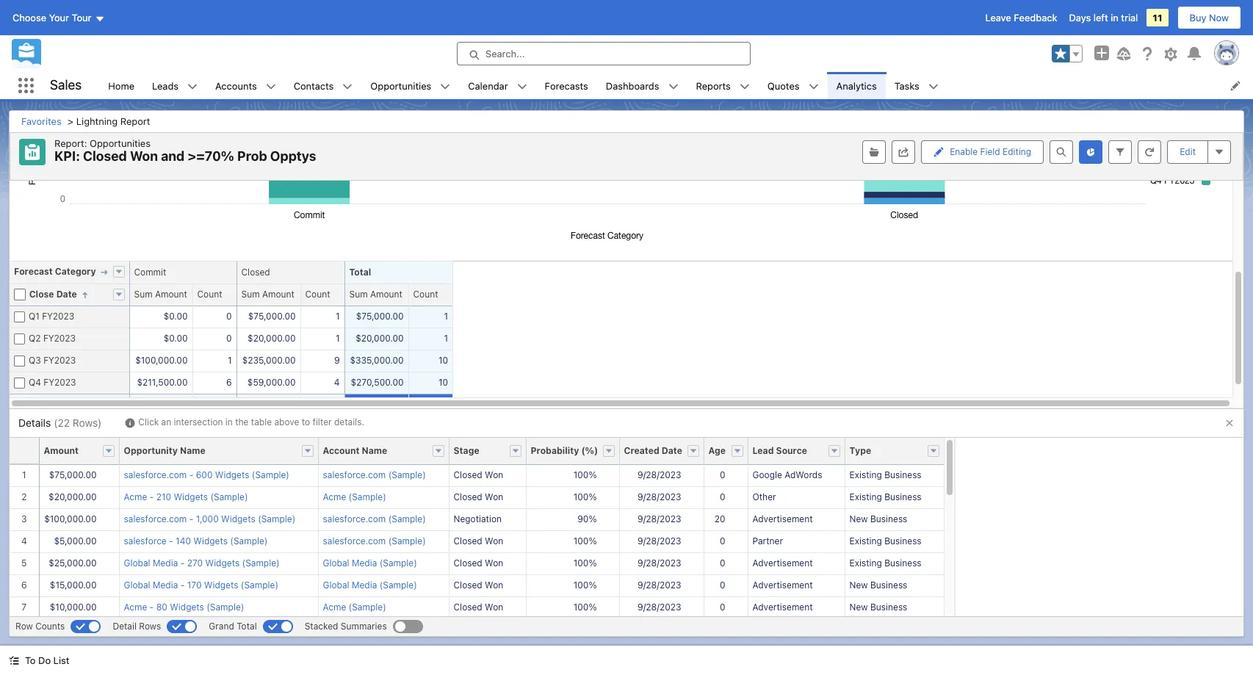 Task type: locate. For each thing, give the bounding box(es) containing it.
text default image left 'reports' at the right of page
[[668, 81, 679, 92]]

buy
[[1190, 12, 1207, 24]]

days
[[1070, 12, 1091, 24]]

calendar link
[[460, 72, 517, 99]]

text default image inside calendar list item
[[517, 81, 527, 92]]

1 text default image from the left
[[440, 81, 451, 92]]

text default image
[[187, 81, 198, 92], [266, 81, 276, 92], [343, 81, 353, 92], [517, 81, 527, 92], [740, 81, 750, 92], [809, 81, 819, 92], [9, 656, 19, 666]]

analytics link
[[828, 72, 886, 99]]

calendar list item
[[460, 72, 536, 99]]

dashboards
[[606, 80, 660, 91]]

text default image for calendar
[[517, 81, 527, 92]]

3 text default image from the left
[[929, 81, 939, 92]]

text default image right calendar
[[517, 81, 527, 92]]

opportunities list item
[[362, 72, 460, 99]]

leave feedback
[[986, 12, 1058, 24]]

text default image inside quotes list item
[[809, 81, 819, 92]]

search...
[[486, 48, 525, 60]]

text default image for leads
[[187, 81, 198, 92]]

contacts list item
[[285, 72, 362, 99]]

0 horizontal spatial text default image
[[440, 81, 451, 92]]

choose
[[12, 12, 46, 24]]

text default image for tasks
[[929, 81, 939, 92]]

text default image for dashboards
[[668, 81, 679, 92]]

text default image
[[440, 81, 451, 92], [668, 81, 679, 92], [929, 81, 939, 92]]

tasks list item
[[886, 72, 948, 99]]

text default image inside opportunities list item
[[440, 81, 451, 92]]

text default image left calendar
[[440, 81, 451, 92]]

text default image right 'leads'
[[187, 81, 198, 92]]

text default image inside leads list item
[[187, 81, 198, 92]]

reports list item
[[688, 72, 759, 99]]

text default image left to
[[9, 656, 19, 666]]

dashboards list item
[[597, 72, 688, 99]]

1 horizontal spatial text default image
[[668, 81, 679, 92]]

text default image inside tasks list item
[[929, 81, 939, 92]]

tour
[[72, 12, 91, 24]]

quotes list item
[[759, 72, 828, 99]]

tasks link
[[886, 72, 929, 99]]

2 text default image from the left
[[668, 81, 679, 92]]

quotes
[[768, 80, 800, 91]]

text default image right quotes
[[809, 81, 819, 92]]

your
[[49, 12, 69, 24]]

text default image inside reports list item
[[740, 81, 750, 92]]

do
[[38, 655, 51, 667]]

text default image right contacts
[[343, 81, 353, 92]]

feedback
[[1014, 12, 1058, 24]]

2 horizontal spatial text default image
[[929, 81, 939, 92]]

accounts link
[[207, 72, 266, 99]]

text default image for quotes
[[809, 81, 819, 92]]

choose your tour
[[12, 12, 91, 24]]

text default image inside dashboards list item
[[668, 81, 679, 92]]

accounts
[[215, 80, 257, 91]]

home
[[108, 80, 135, 91]]

tasks
[[895, 80, 920, 91]]

text default image inside the accounts list item
[[266, 81, 276, 92]]

group
[[1052, 45, 1083, 62]]

list
[[99, 72, 1254, 99]]

analytics
[[837, 80, 877, 91]]

text default image right tasks
[[929, 81, 939, 92]]

text default image right 'reports' at the right of page
[[740, 81, 750, 92]]

home link
[[99, 72, 143, 99]]

text default image inside the to do list button
[[9, 656, 19, 666]]

text default image inside the contacts list item
[[343, 81, 353, 92]]

days left in trial
[[1070, 12, 1139, 24]]

text default image right accounts
[[266, 81, 276, 92]]



Task type: vqa. For each thing, say whether or not it's contained in the screenshot.
leftmost activities
no



Task type: describe. For each thing, give the bounding box(es) containing it.
11
[[1153, 12, 1163, 24]]

search... button
[[457, 42, 751, 65]]

buy now button
[[1178, 6, 1242, 29]]

text default image for opportunities
[[440, 81, 451, 92]]

leads list item
[[143, 72, 207, 99]]

opportunities link
[[362, 72, 440, 99]]

trial
[[1122, 12, 1139, 24]]

contacts
[[294, 80, 334, 91]]

leave
[[986, 12, 1012, 24]]

text default image for accounts
[[266, 81, 276, 92]]

contacts link
[[285, 72, 343, 99]]

forecasts link
[[536, 72, 597, 99]]

forecasts
[[545, 80, 589, 91]]

sales
[[50, 77, 82, 93]]

leads link
[[143, 72, 187, 99]]

choose your tour button
[[12, 6, 105, 29]]

to
[[25, 655, 36, 667]]

reports
[[696, 80, 731, 91]]

text default image for reports
[[740, 81, 750, 92]]

left
[[1094, 12, 1109, 24]]

dashboards link
[[597, 72, 668, 99]]

list containing home
[[99, 72, 1254, 99]]

in
[[1111, 12, 1119, 24]]

to do list
[[25, 655, 69, 667]]

to do list button
[[0, 646, 78, 675]]

now
[[1210, 12, 1229, 24]]

opportunities
[[371, 80, 432, 91]]

quotes link
[[759, 72, 809, 99]]

calendar
[[468, 80, 508, 91]]

text default image for contacts
[[343, 81, 353, 92]]

accounts list item
[[207, 72, 285, 99]]

buy now
[[1190, 12, 1229, 24]]

leave feedback link
[[986, 12, 1058, 24]]

list
[[53, 655, 69, 667]]

reports link
[[688, 72, 740, 99]]

leads
[[152, 80, 179, 91]]



